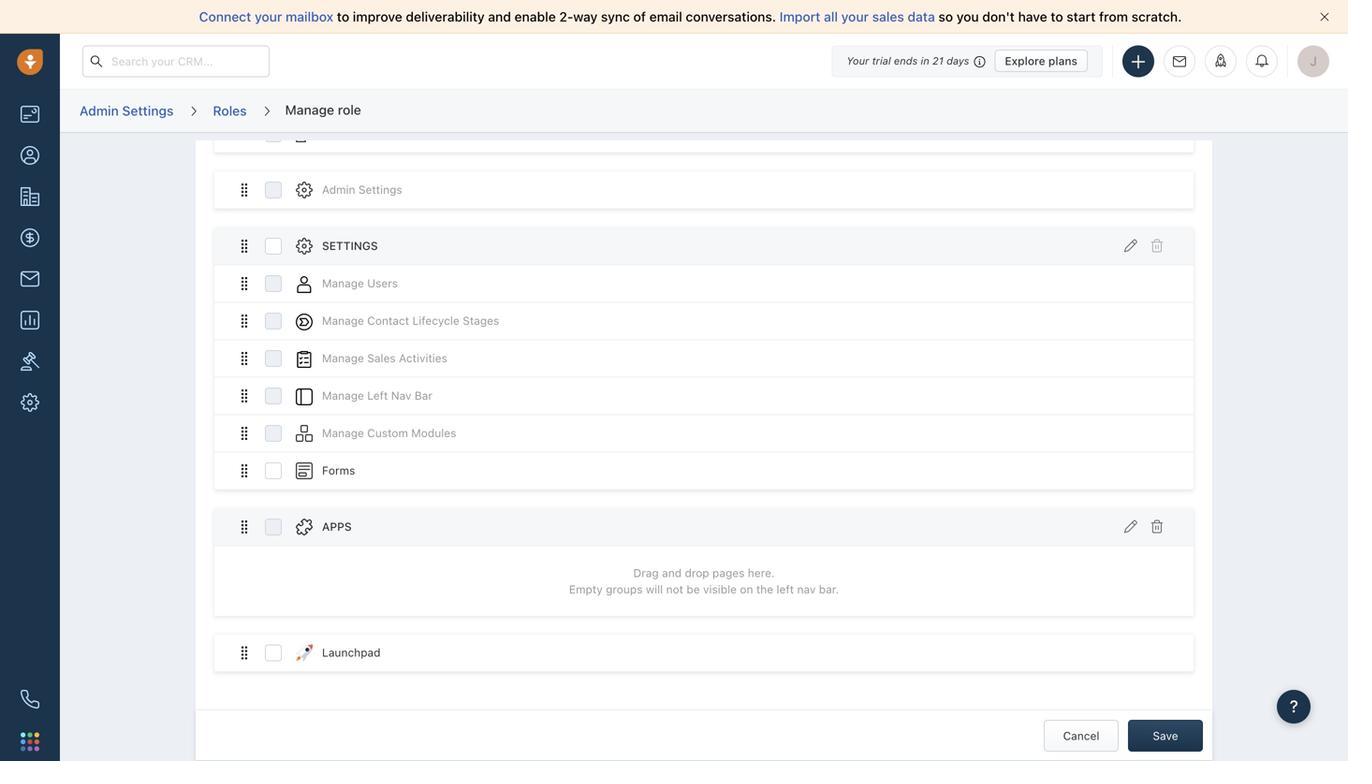 Task type: locate. For each thing, give the bounding box(es) containing it.
admin settings down search your crm... text field
[[80, 103, 174, 118]]

left
[[367, 389, 388, 402]]

mailbox
[[286, 9, 333, 24]]

0 vertical spatial settings
[[122, 103, 174, 118]]

ends
[[894, 55, 918, 67]]

manage custom modules
[[322, 427, 456, 440]]

1 vertical spatial and
[[662, 566, 682, 580]]

manage down manage users
[[322, 314, 364, 327]]

from
[[1099, 9, 1128, 24]]

manage left sales
[[322, 352, 364, 365]]

conversations.
[[686, 9, 776, 24]]

settings
[[122, 103, 174, 118], [358, 183, 402, 196]]

1 horizontal spatial admin
[[322, 183, 355, 196]]

admin settings
[[80, 103, 174, 118], [322, 183, 402, 196]]

manage for manage role
[[285, 102, 334, 117]]

launchpad
[[322, 646, 381, 659]]

and left enable
[[488, 9, 511, 24]]

roles
[[213, 103, 247, 118]]

nav
[[391, 389, 411, 402]]

and inside drag and drop pages here. empty groups will not be visible on the left nav bar.
[[662, 566, 682, 580]]

your
[[847, 55, 869, 67]]

settings up settings
[[358, 183, 402, 196]]

role
[[338, 102, 361, 117]]

users
[[367, 277, 398, 290]]

import all your sales data link
[[780, 9, 938, 24]]

0 horizontal spatial and
[[488, 9, 511, 24]]

1 horizontal spatial and
[[662, 566, 682, 580]]

0 vertical spatial and
[[488, 9, 511, 24]]

admin down search your crm... text field
[[80, 103, 119, 118]]

manage users
[[322, 277, 398, 290]]

explore plans link
[[995, 50, 1088, 72]]

0 horizontal spatial admin settings
[[80, 103, 174, 118]]

plans
[[1048, 54, 1077, 67]]

improve
[[353, 9, 402, 24]]

be
[[687, 583, 700, 596]]

to left start
[[1051, 9, 1063, 24]]

contact
[[367, 314, 409, 327]]

2 to from the left
[[1051, 9, 1063, 24]]

connect
[[199, 9, 251, 24]]

1 horizontal spatial to
[[1051, 9, 1063, 24]]

0 horizontal spatial settings
[[122, 103, 174, 118]]

drag
[[633, 566, 659, 580]]

1 horizontal spatial your
[[841, 9, 869, 24]]

admin settings up settings
[[322, 183, 402, 196]]

pages
[[712, 566, 745, 580]]

manage up forms
[[322, 427, 364, 440]]

save button
[[1128, 720, 1203, 752]]

0 vertical spatial admin settings
[[80, 103, 174, 118]]

1 your from the left
[[255, 9, 282, 24]]

admin up settings
[[322, 183, 355, 196]]

manage left left
[[322, 389, 364, 402]]

manage sales activities
[[322, 352, 447, 365]]

1 vertical spatial admin
[[322, 183, 355, 196]]

visible
[[703, 583, 737, 596]]

0 horizontal spatial admin
[[80, 103, 119, 118]]

so
[[938, 9, 953, 24]]

manage for manage left nav bar
[[322, 389, 364, 402]]

what's new image
[[1214, 54, 1227, 67]]

settings down search your crm... text field
[[122, 103, 174, 118]]

left
[[776, 583, 794, 596]]

your
[[255, 9, 282, 24], [841, 9, 869, 24]]

manage left role
[[285, 102, 334, 117]]

admin
[[80, 103, 119, 118], [322, 183, 355, 196]]

to right mailbox
[[337, 9, 349, 24]]

phone element
[[11, 681, 49, 718]]

and
[[488, 9, 511, 24], [662, 566, 682, 580]]

bar.
[[819, 583, 839, 596]]

custom
[[367, 427, 408, 440]]

0 vertical spatial admin
[[80, 103, 119, 118]]

in
[[921, 55, 929, 67]]

sync
[[601, 9, 630, 24]]

1 horizontal spatial settings
[[358, 183, 402, 196]]

stages
[[463, 314, 499, 327]]

1 vertical spatial settings
[[358, 183, 402, 196]]

your right all
[[841, 9, 869, 24]]

1 vertical spatial admin settings
[[322, 183, 402, 196]]

and up the 'not'
[[662, 566, 682, 580]]

bar
[[415, 389, 432, 402]]

email
[[649, 9, 682, 24]]

have
[[1018, 9, 1047, 24]]

apps
[[322, 520, 352, 533]]

0 horizontal spatial to
[[337, 9, 349, 24]]

Search your CRM... text field
[[82, 45, 270, 77]]

manage down settings
[[322, 277, 364, 290]]

0 horizontal spatial your
[[255, 9, 282, 24]]

you
[[956, 9, 979, 24]]

21
[[932, 55, 944, 67]]

1 horizontal spatial admin settings
[[322, 183, 402, 196]]

empty
[[569, 583, 603, 596]]

import
[[780, 9, 820, 24]]

sales
[[872, 9, 904, 24]]

forms
[[322, 464, 355, 477]]

your left mailbox
[[255, 9, 282, 24]]

to
[[337, 9, 349, 24], [1051, 9, 1063, 24]]

manage for manage contact lifecycle stages
[[322, 314, 364, 327]]

all
[[824, 9, 838, 24]]

here.
[[748, 566, 775, 580]]

manage
[[285, 102, 334, 117], [322, 277, 364, 290], [322, 314, 364, 327], [322, 352, 364, 365], [322, 389, 364, 402], [322, 427, 364, 440]]



Task type: vqa. For each thing, say whether or not it's contained in the screenshot.
"Grant permissions, assign users and add record types for this role."
no



Task type: describe. For each thing, give the bounding box(es) containing it.
trial
[[872, 55, 891, 67]]

scratch.
[[1131, 9, 1182, 24]]

nav
[[797, 583, 816, 596]]

close image
[[1320, 12, 1329, 22]]

manage for manage custom modules
[[322, 427, 364, 440]]

on
[[740, 583, 753, 596]]

of
[[633, 9, 646, 24]]

explore plans
[[1005, 54, 1077, 67]]

roles link
[[212, 96, 248, 126]]

connect your mailbox to improve deliverability and enable 2-way sync of email conversations. import all your sales data so you don't have to start from scratch.
[[199, 9, 1182, 24]]

data
[[908, 9, 935, 24]]

your trial ends in 21 days
[[847, 55, 969, 67]]

1 to from the left
[[337, 9, 349, 24]]

start
[[1067, 9, 1096, 24]]

cancel
[[1063, 729, 1099, 742]]

freshworks switcher image
[[21, 732, 39, 751]]

admin settings link
[[79, 96, 175, 126]]

enable
[[515, 9, 556, 24]]

properties image
[[21, 352, 39, 371]]

not
[[666, 583, 683, 596]]

send email image
[[1173, 56, 1186, 68]]

deliverability
[[406, 9, 485, 24]]

manage for manage sales activities
[[322, 352, 364, 365]]

explore
[[1005, 54, 1045, 67]]

manage contact lifecycle stages
[[322, 314, 499, 327]]

cancel button
[[1044, 720, 1119, 752]]

manage for manage users
[[322, 277, 364, 290]]

manage role
[[285, 102, 361, 117]]

phone image
[[21, 690, 39, 709]]

2-
[[559, 9, 573, 24]]

activities
[[399, 352, 447, 365]]

settings
[[322, 239, 378, 252]]

lifecycle
[[412, 314, 459, 327]]

drag and drop pages here. empty groups will not be visible on the left nav bar.
[[569, 566, 839, 596]]

2 your from the left
[[841, 9, 869, 24]]

save
[[1153, 729, 1178, 742]]

drop
[[685, 566, 709, 580]]

groups
[[606, 583, 643, 596]]

manage left nav bar
[[322, 389, 432, 402]]

the
[[756, 583, 773, 596]]

connect your mailbox link
[[199, 9, 337, 24]]

don't
[[982, 9, 1015, 24]]

way
[[573, 9, 598, 24]]

days
[[946, 55, 969, 67]]

modules
[[411, 427, 456, 440]]

will
[[646, 583, 663, 596]]

sales
[[367, 352, 396, 365]]



